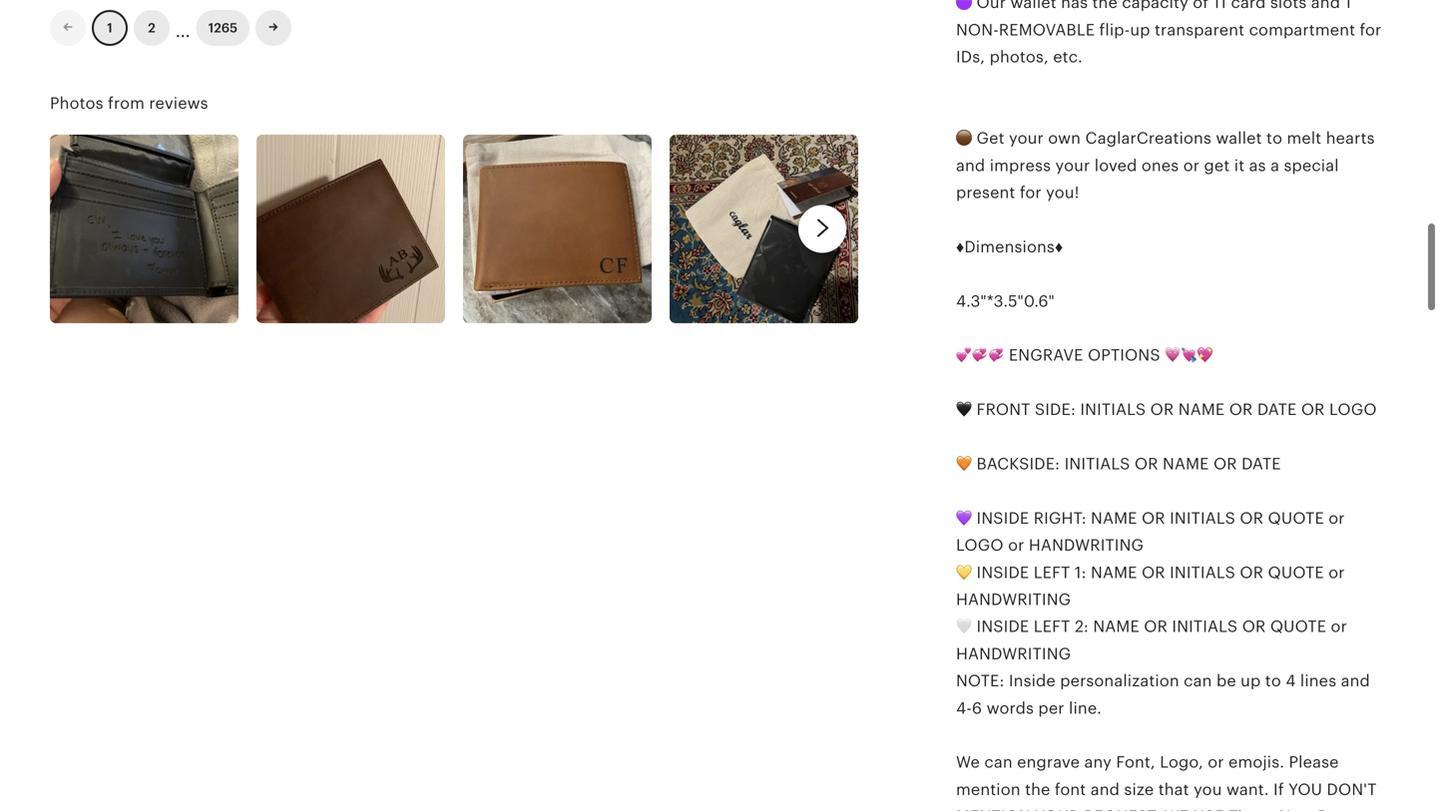 Task type: describe. For each thing, give the bounding box(es) containing it.
reviews
[[149, 92, 208, 110]]

🖤  front side: initials or name or date or logo
[[957, 399, 1378, 417]]

💕💞💞 engrave options 💗💘💖
[[957, 345, 1214, 363]]

up inside 🟣   our wallet has the capacity of 11 card slots and 1 non-removable flip-up transparent compartment for ids, photos, etc.
[[1131, 19, 1151, 37]]

flip-
[[1100, 19, 1131, 37]]

can inside we can engrave any font, logo, or emojis. please mention the font and size that you want. if you don't mention your request, we use times new rom
[[985, 752, 1013, 770]]

♦️dimensions♦️
[[957, 236, 1064, 254]]

🧡
[[957, 453, 973, 471]]

1:
[[1075, 562, 1087, 580]]

melt
[[1288, 127, 1322, 145]]

font
[[1055, 779, 1087, 797]]

size
[[1125, 779, 1155, 797]]

new
[[1280, 806, 1314, 812]]

transparent
[[1155, 19, 1245, 37]]

and inside the 🟤   get your own caglarcreations wallet to melt hearts and impress your loved ones or get it as a special present for you!
[[957, 155, 986, 173]]

ones
[[1142, 155, 1180, 173]]

compartment
[[1250, 19, 1356, 37]]

the inside 🟣   our wallet has the capacity of 11 card slots and 1 non-removable flip-up transparent compartment for ids, photos, etc.
[[1093, 0, 1118, 10]]

get
[[1205, 155, 1231, 173]]

🟣
[[957, 0, 973, 10]]

name down 💗💘💖
[[1179, 399, 1225, 417]]

you!
[[1047, 182, 1080, 200]]

we can engrave any font, logo, or emojis. please mention the font and size that you want. if you don't mention your request, we use times new rom
[[957, 752, 1377, 812]]

don't
[[1327, 779, 1377, 797]]

font,
[[1117, 752, 1156, 770]]

1 vertical spatial date
[[1242, 453, 1282, 471]]

lines
[[1301, 671, 1337, 689]]

side:
[[1035, 399, 1076, 417]]

inside
[[1009, 671, 1056, 689]]

line.
[[1069, 698, 1102, 716]]

removable
[[999, 19, 1095, 37]]

1 vertical spatial your
[[1056, 155, 1091, 173]]

options
[[1088, 345, 1161, 363]]

mention
[[957, 806, 1031, 812]]

words
[[987, 698, 1034, 716]]

2
[[148, 18, 156, 33]]

engrave
[[1009, 345, 1084, 363]]

if
[[1274, 779, 1285, 797]]

name right 1:
[[1091, 562, 1138, 580]]

💗💘💖
[[1165, 345, 1214, 363]]

our
[[977, 0, 1007, 10]]

personalization
[[1061, 671, 1180, 689]]

card
[[1232, 0, 1267, 10]]

that
[[1159, 779, 1190, 797]]

etc.
[[1054, 46, 1083, 64]]

note:
[[957, 671, 1005, 689]]

4
[[1286, 671, 1296, 689]]

…
[[176, 11, 190, 40]]

🟤
[[957, 127, 973, 145]]

ids,
[[957, 46, 986, 64]]

caglarcreations
[[1086, 127, 1212, 145]]

1265 link
[[196, 8, 250, 44]]

mention
[[957, 779, 1021, 797]]

has
[[1062, 0, 1088, 10]]

be
[[1217, 671, 1237, 689]]

engrave
[[1018, 752, 1080, 770]]

wallet inside the 🟤   get your own caglarcreations wallet to melt hearts and impress your loved ones or get it as a special present for you!
[[1217, 127, 1263, 145]]

present
[[957, 182, 1016, 200]]

per
[[1039, 698, 1065, 716]]

3 inside from the top
[[977, 616, 1030, 634]]

impress
[[990, 155, 1052, 173]]

🟤   get your own caglarcreations wallet to melt hearts and impress your loved ones or get it as a special present for you!
[[957, 127, 1376, 200]]

we
[[1165, 806, 1189, 812]]

a
[[1271, 155, 1280, 173]]

special
[[1284, 155, 1340, 173]]

get
[[977, 127, 1005, 145]]

2:
[[1075, 616, 1089, 634]]

non-
[[957, 19, 999, 37]]



Task type: vqa. For each thing, say whether or not it's contained in the screenshot.
STONECREEKWALLDECALS
no



Task type: locate. For each thing, give the bounding box(es) containing it.
hearts
[[1327, 127, 1376, 145]]

0 vertical spatial can
[[1184, 671, 1213, 689]]

handwriting up 🤍 on the bottom right
[[957, 589, 1072, 607]]

1 inside 🟣   our wallet has the capacity of 11 card slots and 1 non-removable flip-up transparent compartment for ids, photos, etc.
[[1345, 0, 1352, 10]]

1 vertical spatial 1
[[107, 18, 113, 33]]

can
[[1184, 671, 1213, 689], [985, 752, 1013, 770]]

of
[[1193, 0, 1209, 10]]

1 horizontal spatial your
[[1056, 155, 1091, 173]]

you
[[1289, 779, 1323, 797]]

0 horizontal spatial can
[[985, 752, 1013, 770]]

up down capacity
[[1131, 19, 1151, 37]]

your down own
[[1056, 155, 1091, 173]]

and up the request,
[[1091, 779, 1120, 797]]

handwriting up inside
[[957, 643, 1072, 661]]

can left be on the bottom right
[[1184, 671, 1213, 689]]

photos
[[50, 92, 104, 110]]

0 vertical spatial to
[[1267, 127, 1283, 145]]

the
[[1093, 0, 1118, 10], [1025, 779, 1051, 797]]

1 link
[[92, 8, 128, 44]]

up
[[1131, 19, 1151, 37], [1241, 671, 1261, 689]]

quote
[[1269, 508, 1325, 526], [1269, 562, 1325, 580], [1271, 616, 1327, 634]]

logo inside '💜  inside right: name or initials or quote or logo or handwriting 💛  inside left 1: name or initials or quote or handwriting 🤍  inside left 2: name or initials or quote or handwriting note: inside personalization can be up to 4 lines and 4-6 words per line.'
[[957, 535, 1004, 553]]

1 up compartment
[[1345, 0, 1352, 10]]

or inside the 🟤   get your own caglarcreations wallet to melt hearts and impress your loved ones or get it as a special present for you!
[[1184, 155, 1200, 173]]

1265
[[208, 18, 238, 33]]

or inside we can engrave any font, logo, or emojis. please mention the font and size that you want. if you don't mention your request, we use times new rom
[[1208, 752, 1225, 770]]

inside
[[977, 508, 1030, 526], [977, 562, 1030, 580], [977, 616, 1030, 634]]

0 vertical spatial 1
[[1345, 0, 1352, 10]]

1 horizontal spatial can
[[1184, 671, 1213, 689]]

emojis.
[[1229, 752, 1285, 770]]

loved
[[1095, 155, 1138, 173]]

left left 1:
[[1034, 562, 1071, 580]]

or
[[1151, 399, 1175, 417], [1230, 399, 1254, 417], [1302, 399, 1326, 417], [1135, 453, 1159, 471], [1214, 453, 1238, 471], [1142, 508, 1166, 526], [1240, 508, 1264, 526], [1142, 562, 1166, 580], [1240, 562, 1264, 580], [1145, 616, 1168, 634], [1243, 616, 1266, 634]]

1 horizontal spatial up
[[1241, 671, 1261, 689]]

💕💞💞
[[957, 345, 1005, 363]]

1 horizontal spatial the
[[1093, 0, 1118, 10]]

and
[[1312, 0, 1341, 10], [957, 155, 986, 173], [1342, 671, 1371, 689], [1091, 779, 1120, 797]]

0 vertical spatial date
[[1258, 399, 1297, 417]]

2 vertical spatial inside
[[977, 616, 1030, 634]]

your up impress at the right of the page
[[1010, 127, 1044, 145]]

0 horizontal spatial logo
[[957, 535, 1004, 553]]

0 vertical spatial your
[[1010, 127, 1044, 145]]

1 horizontal spatial logo
[[1330, 399, 1378, 417]]

can up the mention
[[985, 752, 1013, 770]]

1
[[1345, 0, 1352, 10], [107, 18, 113, 33]]

any
[[1085, 752, 1112, 770]]

0 vertical spatial quote
[[1269, 508, 1325, 526]]

2 left from the top
[[1034, 616, 1071, 634]]

11
[[1214, 0, 1227, 10]]

name right right:
[[1091, 508, 1138, 526]]

and inside '💜  inside right: name or initials or quote or logo or handwriting 💛  inside left 1: name or initials or quote or handwriting 🤍  inside left 2: name or initials or quote or handwriting note: inside personalization can be up to 4 lines and 4-6 words per line.'
[[1342, 671, 1371, 689]]

1 vertical spatial handwriting
[[957, 589, 1072, 607]]

0 vertical spatial wallet
[[1011, 0, 1057, 10]]

date
[[1258, 399, 1297, 417], [1242, 453, 1282, 471]]

and right lines
[[1342, 671, 1371, 689]]

logo
[[1330, 399, 1378, 417], [957, 535, 1004, 553]]

please
[[1290, 752, 1340, 770]]

for
[[1360, 19, 1382, 37], [1020, 182, 1042, 200]]

to inside '💜  inside right: name or initials or quote or logo or handwriting 💛  inside left 1: name or initials or quote or handwriting 🤍  inside left 2: name or initials or quote or handwriting note: inside personalization can be up to 4 lines and 4-6 words per line.'
[[1266, 671, 1282, 689]]

up right be on the bottom right
[[1241, 671, 1261, 689]]

1 vertical spatial can
[[985, 752, 1013, 770]]

💛
[[957, 562, 973, 580]]

and down 🟤
[[957, 155, 986, 173]]

up inside '💜  inside right: name or initials or quote or logo or handwriting 💛  inside left 1: name or initials or quote or handwriting 🤍  inside left 2: name or initials or quote or handwriting note: inside personalization can be up to 4 lines and 4-6 words per line.'
[[1241, 671, 1261, 689]]

2 link
[[134, 8, 170, 44]]

🧡  backside: initials or name or date
[[957, 453, 1282, 471]]

wallet inside 🟣   our wallet has the capacity of 11 card slots and 1 non-removable flip-up transparent compartment for ids, photos, etc.
[[1011, 0, 1057, 10]]

0 vertical spatial logo
[[1330, 399, 1378, 417]]

🖤
[[957, 399, 973, 417]]

1 inside from the top
[[977, 508, 1030, 526]]

💜  inside right: name or initials or quote or logo or handwriting 💛  inside left 1: name or initials or quote or handwriting 🤍  inside left 2: name or initials or quote or handwriting note: inside personalization can be up to 4 lines and 4-6 words per line.
[[957, 508, 1371, 716]]

1 vertical spatial quote
[[1269, 562, 1325, 580]]

💜
[[957, 508, 973, 526]]

0 vertical spatial handwriting
[[1029, 535, 1144, 553]]

6
[[972, 698, 983, 716]]

want.
[[1227, 779, 1270, 797]]

name down 🖤  front side: initials or name or date or logo
[[1163, 453, 1210, 471]]

wallet up removable on the right top
[[1011, 0, 1057, 10]]

front
[[977, 399, 1031, 417]]

inside right 🤍 on the bottom right
[[977, 616, 1030, 634]]

inside right "💛"
[[977, 562, 1030, 580]]

can inside '💜  inside right: name or initials or quote or logo or handwriting 💛  inside left 1: name or initials or quote or handwriting 🤍  inside left 2: name or initials or quote or handwriting note: inside personalization can be up to 4 lines and 4-6 words per line.'
[[1184, 671, 1213, 689]]

as
[[1250, 155, 1267, 173]]

2 inside from the top
[[977, 562, 1030, 580]]

to left 4
[[1266, 671, 1282, 689]]

0 vertical spatial left
[[1034, 562, 1071, 580]]

logo for 💜  inside right: name or initials or quote or logo or handwriting 💛  inside left 1: name or initials or quote or handwriting 🤍  inside left 2: name or initials or quote or handwriting note: inside personalization can be up to 4 lines and 4-6 words per line.
[[957, 535, 1004, 553]]

the inside we can engrave any font, logo, or emojis. please mention the font and size that you want. if you don't mention your request, we use times new rom
[[1025, 779, 1051, 797]]

4.3"*3.5"0.6"
[[957, 290, 1055, 308]]

right:
[[1034, 508, 1087, 526]]

times
[[1229, 806, 1275, 812]]

0 vertical spatial inside
[[977, 508, 1030, 526]]

initials
[[1081, 399, 1147, 417], [1065, 453, 1131, 471], [1170, 508, 1236, 526], [1170, 562, 1236, 580], [1173, 616, 1238, 634]]

the up "flip-"
[[1093, 0, 1118, 10]]

photos from reviews
[[50, 92, 208, 110]]

for inside the 🟤   get your own caglarcreations wallet to melt hearts and impress your loved ones or get it as a special present for you!
[[1020, 182, 1042, 200]]

1 vertical spatial the
[[1025, 779, 1051, 797]]

for right compartment
[[1360, 19, 1382, 37]]

0 horizontal spatial your
[[1010, 127, 1044, 145]]

to inside the 🟤   get your own caglarcreations wallet to melt hearts and impress your loved ones or get it as a special present for you!
[[1267, 127, 1283, 145]]

from
[[108, 92, 145, 110]]

2 vertical spatial handwriting
[[957, 643, 1072, 661]]

you
[[1194, 779, 1223, 797]]

we
[[957, 752, 980, 770]]

left
[[1034, 562, 1071, 580], [1034, 616, 1071, 634]]

to up a at the right top of the page
[[1267, 127, 1283, 145]]

name
[[1179, 399, 1225, 417], [1163, 453, 1210, 471], [1091, 508, 1138, 526], [1091, 562, 1138, 580], [1094, 616, 1140, 634]]

left left 2:
[[1034, 616, 1071, 634]]

for down impress at the right of the page
[[1020, 182, 1042, 200]]

1 vertical spatial logo
[[957, 535, 1004, 553]]

capacity
[[1123, 0, 1189, 10]]

or
[[1184, 155, 1200, 173], [1329, 508, 1346, 526], [1009, 535, 1025, 553], [1329, 562, 1346, 580], [1332, 616, 1348, 634], [1208, 752, 1225, 770]]

🤍
[[957, 616, 973, 634]]

handwriting up 1:
[[1029, 535, 1144, 553]]

0 vertical spatial up
[[1131, 19, 1151, 37]]

your
[[1010, 127, 1044, 145], [1056, 155, 1091, 173]]

logo for 🖤  front side: initials or name or date or logo
[[1330, 399, 1378, 417]]

4-
[[957, 698, 972, 716]]

1 horizontal spatial for
[[1360, 19, 1382, 37]]

inside right 💜
[[977, 508, 1030, 526]]

name right 2:
[[1094, 616, 1140, 634]]

own
[[1049, 127, 1081, 145]]

0 horizontal spatial up
[[1131, 19, 1151, 37]]

1 left from the top
[[1034, 562, 1071, 580]]

it
[[1235, 155, 1245, 173]]

and inside 🟣   our wallet has the capacity of 11 card slots and 1 non-removable flip-up transparent compartment for ids, photos, etc.
[[1312, 0, 1341, 10]]

logo,
[[1160, 752, 1204, 770]]

photos,
[[990, 46, 1049, 64]]

0 horizontal spatial wallet
[[1011, 0, 1057, 10]]

1 vertical spatial up
[[1241, 671, 1261, 689]]

1 horizontal spatial wallet
[[1217, 127, 1263, 145]]

0 vertical spatial the
[[1093, 0, 1118, 10]]

the up your
[[1025, 779, 1051, 797]]

request,
[[1084, 806, 1160, 812]]

your
[[1036, 806, 1080, 812]]

backside:
[[977, 453, 1061, 471]]

1 vertical spatial wallet
[[1217, 127, 1263, 145]]

1 vertical spatial inside
[[977, 562, 1030, 580]]

1 vertical spatial left
[[1034, 616, 1071, 634]]

to
[[1267, 127, 1283, 145], [1266, 671, 1282, 689]]

use
[[1194, 806, 1225, 812]]

0 horizontal spatial for
[[1020, 182, 1042, 200]]

slots
[[1271, 0, 1307, 10]]

0 horizontal spatial 1
[[107, 18, 113, 33]]

1 vertical spatial to
[[1266, 671, 1282, 689]]

and inside we can engrave any font, logo, or emojis. please mention the font and size that you want. if you don't mention your request, we use times new rom
[[1091, 779, 1120, 797]]

2 vertical spatial quote
[[1271, 616, 1327, 634]]

for inside 🟣   our wallet has the capacity of 11 card slots and 1 non-removable flip-up transparent compartment for ids, photos, etc.
[[1360, 19, 1382, 37]]

1 left 2
[[107, 18, 113, 33]]

and up compartment
[[1312, 0, 1341, 10]]

wallet up it on the top
[[1217, 127, 1263, 145]]

🟣   our wallet has the capacity of 11 card slots and 1 non-removable flip-up transparent compartment for ids, photos, etc.
[[957, 0, 1382, 64]]

1 vertical spatial for
[[1020, 182, 1042, 200]]

0 vertical spatial for
[[1360, 19, 1382, 37]]

0 horizontal spatial the
[[1025, 779, 1051, 797]]

1 horizontal spatial 1
[[1345, 0, 1352, 10]]

wallet
[[1011, 0, 1057, 10], [1217, 127, 1263, 145]]



